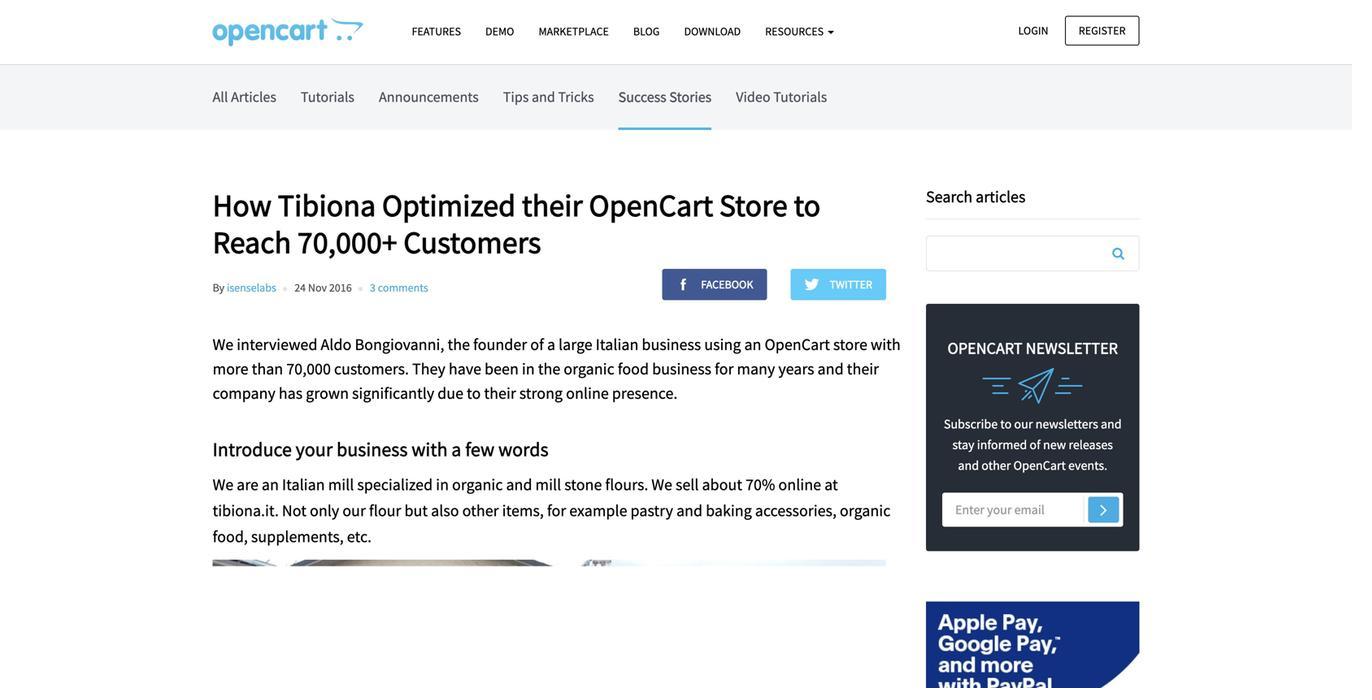 Task type: vqa. For each thing, say whether or not it's contained in the screenshot.
left with
yes



Task type: describe. For each thing, give the bounding box(es) containing it.
demo link
[[473, 17, 527, 46]]

0 vertical spatial the
[[448, 335, 470, 355]]

to inside how tibiona optimized their opencart store to reach 70,000+ customers
[[794, 186, 821, 225]]

pastry
[[631, 501, 673, 521]]

introduce your business with a few words
[[213, 438, 549, 462]]

of inside we interviewed aldo bongiovanni, the founder of a large italian business using an opencart store with more than 70,000 customers. they have been in the organic food business for many years and their company has grown significantly due to their strong online presence.
[[530, 335, 544, 355]]

sell
[[676, 475, 699, 495]]

organic inside we interviewed aldo bongiovanni, the founder of a large italian business using an opencart store with more than 70,000 customers. they have been in the organic food business for many years and their company has grown significantly due to their strong online presence.
[[564, 359, 615, 380]]

an inside we are an italian mill specialized in organic and mill stone flours. we sell about 70% online at tibiona.it. not only our flour but also other items, for example pastry and baking accessories, organic food, supplements, etc.
[[262, 475, 279, 495]]

food,
[[213, 527, 248, 547]]

marketplace
[[539, 24, 609, 39]]

tips
[[503, 88, 529, 106]]

social facebook image
[[676, 277, 699, 292]]

to inside we interviewed aldo bongiovanni, the founder of a large italian business using an opencart store with more than 70,000 customers. they have been in the organic food business for many years and their company has grown significantly due to their strong online presence.
[[467, 384, 481, 404]]

register
[[1079, 23, 1126, 38]]

1 tutorials from the left
[[301, 88, 355, 106]]

3 comments
[[370, 281, 428, 295]]

and right the tips
[[532, 88, 555, 106]]

isenselabs link
[[227, 281, 276, 295]]

success
[[619, 88, 667, 106]]

presence.
[[612, 384, 678, 404]]

italian inside we are an italian mill specialized in organic and mill stone flours. we sell about 70% online at tibiona.it. not only our flour but also other items, for example pastry and baking accessories, organic food, supplements, etc.
[[282, 475, 325, 495]]

in inside we are an italian mill specialized in organic and mill stone flours. we sell about 70% online at tibiona.it. not only our flour but also other items, for example pastry and baking accessories, organic food, supplements, etc.
[[436, 475, 449, 495]]

online inside we are an italian mill specialized in organic and mill stone flours. we sell about 70% online at tibiona.it. not only our flour but also other items, for example pastry and baking accessories, organic food, supplements, etc.
[[779, 475, 821, 495]]

and inside we interviewed aldo bongiovanni, the founder of a large italian business using an opencart store with more than 70,000 customers. they have been in the organic food business for many years and their company has grown significantly due to their strong online presence.
[[818, 359, 844, 380]]

for inside we are an italian mill specialized in organic and mill stone flours. we sell about 70% online at tibiona.it. not only our flour but also other items, for example pastry and baking accessories, organic food, supplements, etc.
[[547, 501, 566, 521]]

example
[[570, 501, 627, 521]]

supplements,
[[251, 527, 344, 547]]

opencart inside how tibiona optimized their opencart store to reach 70,000+ customers
[[589, 186, 713, 225]]

features link
[[400, 17, 473, 46]]

an inside we interviewed aldo bongiovanni, the founder of a large italian business using an opencart store with more than 70,000 customers. they have been in the organic food business for many years and their company has grown significantly due to their strong online presence.
[[745, 335, 762, 355]]

all
[[213, 88, 228, 106]]

a inside we interviewed aldo bongiovanni, the founder of a large italian business using an opencart store with more than 70,000 customers. they have been in the organic food business for many years and their company has grown significantly due to their strong online presence.
[[547, 335, 555, 355]]

tutorials link
[[301, 65, 355, 128]]

are
[[237, 475, 259, 495]]

flour
[[369, 501, 401, 521]]

we for we interviewed aldo bongiovanni, the founder of a large italian business using an opencart store with more than 70,000 customers. they have been in the organic food business for many years and their company has grown significantly due to their strong online presence.
[[213, 335, 234, 355]]

success stories
[[619, 88, 712, 106]]

1 mill from the left
[[328, 475, 354, 495]]

also
[[431, 501, 459, 521]]

stories
[[670, 88, 712, 106]]

our inside 'subscribe to our newsletters and stay informed of new releases and other opencart events.'
[[1015, 416, 1033, 433]]

70%
[[746, 475, 775, 495]]

stay
[[953, 437, 975, 453]]

how
[[213, 186, 272, 225]]

0 horizontal spatial a
[[452, 438, 461, 462]]

store
[[720, 186, 788, 225]]

blog link
[[621, 17, 672, 46]]

facebook link
[[662, 269, 767, 301]]

stone
[[565, 475, 602, 495]]

subscribe
[[944, 416, 998, 433]]

video tutorials link
[[736, 65, 827, 128]]

about
[[702, 475, 743, 495]]

specialized
[[357, 475, 433, 495]]

isenselabs
[[227, 281, 276, 295]]

online inside we interviewed aldo bongiovanni, the founder of a large italian business using an opencart store with more than 70,000 customers. they have been in the organic food business for many years and their company has grown significantly due to their strong online presence.
[[566, 384, 609, 404]]

etc.
[[347, 527, 372, 547]]

and up releases at the bottom
[[1101, 416, 1122, 433]]

24 nov 2016
[[295, 281, 352, 295]]

download link
[[672, 17, 753, 46]]

by
[[213, 281, 225, 295]]

demo
[[486, 24, 514, 39]]

few
[[465, 438, 495, 462]]

food
[[618, 359, 649, 380]]

other inside 'subscribe to our newsletters and stay informed of new releases and other opencart events.'
[[982, 458, 1011, 474]]

their inside how tibiona optimized their opencart store to reach 70,000+ customers
[[522, 186, 583, 225]]

all articles link
[[213, 65, 276, 128]]

have
[[449, 359, 482, 380]]

customers.
[[334, 359, 409, 380]]

login link
[[1005, 16, 1063, 45]]

login
[[1019, 23, 1049, 38]]

features
[[412, 24, 461, 39]]

customers
[[404, 223, 541, 262]]

large
[[559, 335, 593, 355]]

tibiona
[[278, 186, 376, 225]]

and down sell at the bottom of page
[[677, 501, 703, 521]]

has
[[279, 384, 303, 404]]

2 vertical spatial business
[[337, 438, 408, 462]]

we interviewed aldo bongiovanni, the founder of a large italian business using an opencart store with more than 70,000 customers. they have been in the organic food business for many years and their company has grown significantly due to their strong online presence.
[[213, 335, 901, 404]]

not
[[282, 501, 307, 521]]

accessories,
[[755, 501, 837, 521]]

announcements
[[379, 88, 479, 106]]

twitter link
[[791, 269, 886, 301]]

we for we are an italian mill specialized in organic and mill stone flours. we sell about 70% online at tibiona.it. not only our flour but also other items, for example pastry and baking accessories, organic food, supplements, etc.
[[213, 475, 234, 495]]

newsletter
[[1026, 338, 1118, 359]]

blog
[[633, 24, 660, 39]]

italian inside we interviewed aldo bongiovanni, the founder of a large italian business using an opencart store with more than 70,000 customers. they have been in the organic food business for many years and their company has grown significantly due to their strong online presence.
[[596, 335, 639, 355]]

been
[[485, 359, 519, 380]]

company
[[213, 384, 276, 404]]

many
[[737, 359, 775, 380]]

to inside 'subscribe to our newsletters and stay informed of new releases and other opencart events.'
[[1001, 416, 1012, 433]]

but
[[405, 501, 428, 521]]

founder
[[473, 335, 527, 355]]

store
[[834, 335, 868, 355]]

social twitter image
[[805, 277, 828, 292]]



Task type: locate. For each thing, give the bounding box(es) containing it.
tibiona.it.
[[213, 501, 279, 521]]

with
[[871, 335, 901, 355], [412, 438, 448, 462]]

in right been
[[522, 359, 535, 380]]

business up the presence.
[[652, 359, 712, 380]]

success stories link
[[619, 65, 712, 128]]

0 vertical spatial to
[[794, 186, 821, 225]]

for right items,
[[547, 501, 566, 521]]

strong
[[520, 384, 563, 404]]

other down informed
[[982, 458, 1011, 474]]

0 horizontal spatial tutorials
[[301, 88, 355, 106]]

1 horizontal spatial an
[[745, 335, 762, 355]]

0 horizontal spatial in
[[436, 475, 449, 495]]

organic down few at the bottom left of the page
[[452, 475, 503, 495]]

1 horizontal spatial a
[[547, 335, 555, 355]]

0 vertical spatial their
[[522, 186, 583, 225]]

70,000
[[286, 359, 331, 380]]

mill left "stone"
[[536, 475, 561, 495]]

to right due
[[467, 384, 481, 404]]

1 vertical spatial for
[[547, 501, 566, 521]]

2 vertical spatial organic
[[840, 501, 891, 521]]

baking
[[706, 501, 752, 521]]

words
[[499, 438, 549, 462]]

marketplace link
[[527, 17, 621, 46]]

opencart
[[589, 186, 713, 225], [765, 335, 830, 355], [948, 338, 1023, 359], [1014, 458, 1066, 474]]

0 horizontal spatial for
[[547, 501, 566, 521]]

24
[[295, 281, 306, 295]]

0 vertical spatial other
[[982, 458, 1011, 474]]

1 vertical spatial online
[[779, 475, 821, 495]]

by isenselabs
[[213, 281, 276, 295]]

nov
[[308, 281, 327, 295]]

tutorials right video
[[774, 88, 827, 106]]

0 vertical spatial a
[[547, 335, 555, 355]]

resources
[[765, 24, 826, 39]]

1 vertical spatial organic
[[452, 475, 503, 495]]

tutorials
[[301, 88, 355, 106], [774, 88, 827, 106]]

announcements link
[[379, 65, 479, 128]]

2 tutorials from the left
[[774, 88, 827, 106]]

1 vertical spatial business
[[652, 359, 712, 380]]

0 horizontal spatial the
[[448, 335, 470, 355]]

in up also
[[436, 475, 449, 495]]

opencart inside 'subscribe to our newsletters and stay informed of new releases and other opencart events.'
[[1014, 458, 1066, 474]]

0 horizontal spatial our
[[343, 501, 366, 521]]

due
[[438, 384, 464, 404]]

a left "large"
[[547, 335, 555, 355]]

1 horizontal spatial the
[[538, 359, 561, 380]]

subscribe to our newsletters and stay informed of new releases and other opencart events.
[[944, 416, 1122, 474]]

reach
[[213, 223, 291, 262]]

3 comments link
[[370, 281, 428, 295]]

angle right image
[[1101, 500, 1108, 520]]

business
[[642, 335, 701, 355], [652, 359, 712, 380], [337, 438, 408, 462]]

tips and tricks
[[503, 88, 594, 106]]

Enter your email text field
[[943, 493, 1124, 527]]

1 horizontal spatial tutorials
[[774, 88, 827, 106]]

of left new
[[1030, 437, 1041, 453]]

comments
[[378, 281, 428, 295]]

mill up only
[[328, 475, 354, 495]]

flours.
[[605, 475, 648, 495]]

they
[[412, 359, 446, 380]]

grown
[[306, 384, 349, 404]]

1 vertical spatial a
[[452, 438, 461, 462]]

2 horizontal spatial to
[[1001, 416, 1012, 433]]

tutorials inside 'link'
[[774, 88, 827, 106]]

1 vertical spatial other
[[462, 501, 499, 521]]

of inside 'subscribe to our newsletters and stay informed of new releases and other opencart events.'
[[1030, 437, 1041, 453]]

than
[[252, 359, 283, 380]]

0 horizontal spatial online
[[566, 384, 609, 404]]

2 horizontal spatial their
[[847, 359, 879, 380]]

with up specialized
[[412, 438, 448, 462]]

more
[[213, 359, 249, 380]]

we
[[213, 335, 234, 355], [213, 475, 234, 495], [652, 475, 673, 495]]

to
[[794, 186, 821, 225], [467, 384, 481, 404], [1001, 416, 1012, 433]]

significantly
[[352, 384, 434, 404]]

tips and tricks link
[[503, 65, 594, 128]]

70,000+
[[298, 223, 397, 262]]

1 horizontal spatial other
[[982, 458, 1011, 474]]

2 horizontal spatial organic
[[840, 501, 891, 521]]

0 vertical spatial of
[[530, 335, 544, 355]]

opencart inside we interviewed aldo bongiovanni, the founder of a large italian business using an opencart store with more than 70,000 customers. they have been in the organic food business for many years and their company has grown significantly due to their strong online presence.
[[765, 335, 830, 355]]

1 vertical spatial in
[[436, 475, 449, 495]]

1 horizontal spatial italian
[[596, 335, 639, 355]]

optimized
[[382, 186, 516, 225]]

mill
[[328, 475, 354, 495], [536, 475, 561, 495]]

only
[[310, 501, 339, 521]]

1 vertical spatial an
[[262, 475, 279, 495]]

with right store
[[871, 335, 901, 355]]

1 horizontal spatial mill
[[536, 475, 561, 495]]

2 vertical spatial their
[[484, 384, 516, 404]]

we inside we interviewed aldo bongiovanni, the founder of a large italian business using an opencart store with more than 70,000 customers. they have been in the organic food business for many years and their company has grown significantly due to their strong online presence.
[[213, 335, 234, 355]]

a left few at the bottom left of the page
[[452, 438, 461, 462]]

organic right accessories,
[[840, 501, 891, 521]]

1 vertical spatial their
[[847, 359, 879, 380]]

interviewed
[[237, 335, 318, 355]]

we left sell at the bottom of page
[[652, 475, 673, 495]]

1 horizontal spatial with
[[871, 335, 901, 355]]

we up more
[[213, 335, 234, 355]]

download
[[684, 24, 741, 39]]

in inside we interviewed aldo bongiovanni, the founder of a large italian business using an opencart store with more than 70,000 customers. they have been in the organic food business for many years and their company has grown significantly due to their strong online presence.
[[522, 359, 535, 380]]

their
[[522, 186, 583, 225], [847, 359, 879, 380], [484, 384, 516, 404]]

1 horizontal spatial to
[[794, 186, 821, 225]]

0 vertical spatial an
[[745, 335, 762, 355]]

1 horizontal spatial their
[[522, 186, 583, 225]]

0 horizontal spatial organic
[[452, 475, 503, 495]]

online right the strong
[[566, 384, 609, 404]]

how tibiona optimized their opencart store to reach 70,000+ customers
[[213, 186, 821, 262]]

0 vertical spatial online
[[566, 384, 609, 404]]

1 vertical spatial our
[[343, 501, 366, 521]]

organic down "large"
[[564, 359, 615, 380]]

other
[[982, 458, 1011, 474], [462, 501, 499, 521]]

0 vertical spatial italian
[[596, 335, 639, 355]]

video tutorials
[[736, 88, 827, 106]]

newsletters
[[1036, 416, 1099, 433]]

using
[[704, 335, 741, 355]]

your
[[296, 438, 333, 462]]

italian up the not
[[282, 475, 325, 495]]

our inside we are an italian mill specialized in organic and mill stone flours. we sell about 70% online at tibiona.it. not only our flour but also other items, for example pastry and baking accessories, organic food, supplements, etc.
[[343, 501, 366, 521]]

0 horizontal spatial of
[[530, 335, 544, 355]]

0 vertical spatial business
[[642, 335, 701, 355]]

0 horizontal spatial an
[[262, 475, 279, 495]]

we are an italian mill specialized in organic and mill stone flours. we sell about 70% online at tibiona.it. not only our flour but also other items, for example pastry and baking accessories, organic food, supplements, etc.
[[213, 475, 891, 547]]

0 vertical spatial with
[[871, 335, 901, 355]]

0 vertical spatial our
[[1015, 416, 1033, 433]]

years
[[779, 359, 815, 380]]

business up specialized
[[337, 438, 408, 462]]

1 horizontal spatial organic
[[564, 359, 615, 380]]

the up have
[[448, 335, 470, 355]]

video
[[736, 88, 771, 106]]

and
[[532, 88, 555, 106], [818, 359, 844, 380], [1101, 416, 1122, 433], [958, 458, 979, 474], [506, 475, 532, 495], [677, 501, 703, 521]]

business up food at the left bottom of page
[[642, 335, 701, 355]]

2 mill from the left
[[536, 475, 561, 495]]

the up the strong
[[538, 359, 561, 380]]

online up accessories,
[[779, 475, 821, 495]]

0 vertical spatial for
[[715, 359, 734, 380]]

resources link
[[753, 17, 847, 46]]

2016
[[329, 281, 352, 295]]

at
[[825, 475, 838, 495]]

introduce
[[213, 438, 292, 462]]

paypal blog image
[[926, 584, 1140, 689]]

italian up food at the left bottom of page
[[596, 335, 639, 355]]

0 horizontal spatial other
[[462, 501, 499, 521]]

for down using
[[715, 359, 734, 380]]

we left the are
[[213, 475, 234, 495]]

to right store
[[794, 186, 821, 225]]

0 vertical spatial organic
[[564, 359, 615, 380]]

to up informed
[[1001, 416, 1012, 433]]

0 vertical spatial in
[[522, 359, 535, 380]]

how tibiona optimized their opencart store to reach 70,000+ customers image
[[213, 17, 363, 46]]

1 horizontal spatial for
[[715, 359, 734, 380]]

0 horizontal spatial to
[[467, 384, 481, 404]]

of right founder
[[530, 335, 544, 355]]

1 vertical spatial the
[[538, 359, 561, 380]]

articles
[[231, 88, 276, 106]]

twitter
[[828, 277, 873, 292]]

other right also
[[462, 501, 499, 521]]

for
[[715, 359, 734, 380], [547, 501, 566, 521]]

0 horizontal spatial italian
[[282, 475, 325, 495]]

1 vertical spatial italian
[[282, 475, 325, 495]]

of
[[530, 335, 544, 355], [1030, 437, 1041, 453]]

an right the are
[[262, 475, 279, 495]]

an up many on the right of the page
[[745, 335, 762, 355]]

tricks
[[558, 88, 594, 106]]

1 horizontal spatial our
[[1015, 416, 1033, 433]]

1 vertical spatial of
[[1030, 437, 1041, 453]]

None text field
[[927, 237, 1139, 271]]

and down the stay
[[958, 458, 979, 474]]

1 vertical spatial with
[[412, 438, 448, 462]]

and down store
[[818, 359, 844, 380]]

articles
[[976, 187, 1026, 207]]

1 horizontal spatial in
[[522, 359, 535, 380]]

1 vertical spatial to
[[467, 384, 481, 404]]

0 horizontal spatial with
[[412, 438, 448, 462]]

aldo
[[321, 335, 352, 355]]

other inside we are an italian mill specialized in organic and mill stone flours. we sell about 70% online at tibiona.it. not only our flour but also other items, for example pastry and baking accessories, organic food, supplements, etc.
[[462, 501, 499, 521]]

facebook
[[699, 277, 753, 292]]

1 horizontal spatial of
[[1030, 437, 1041, 453]]

and up items,
[[506, 475, 532, 495]]

1 horizontal spatial online
[[779, 475, 821, 495]]

with inside we interviewed aldo bongiovanni, the founder of a large italian business using an opencart store with more than 70,000 customers. they have been in the organic food business for many years and their company has grown significantly due to their strong online presence.
[[871, 335, 901, 355]]

for inside we interviewed aldo bongiovanni, the founder of a large italian business using an opencart store with more than 70,000 customers. they have been in the organic food business for many years and their company has grown significantly due to their strong online presence.
[[715, 359, 734, 380]]

search
[[926, 187, 973, 207]]

2 vertical spatial to
[[1001, 416, 1012, 433]]

3
[[370, 281, 376, 295]]

our up informed
[[1015, 416, 1033, 433]]

events.
[[1069, 458, 1108, 474]]

our up the 'etc.'
[[343, 501, 366, 521]]

search image
[[1113, 247, 1125, 260]]

opencart newsletter
[[948, 338, 1118, 359]]

register link
[[1065, 16, 1140, 45]]

0 horizontal spatial their
[[484, 384, 516, 404]]

new
[[1043, 437, 1066, 453]]

0 horizontal spatial mill
[[328, 475, 354, 495]]

search articles
[[926, 187, 1026, 207]]

tutorials right articles
[[301, 88, 355, 106]]



